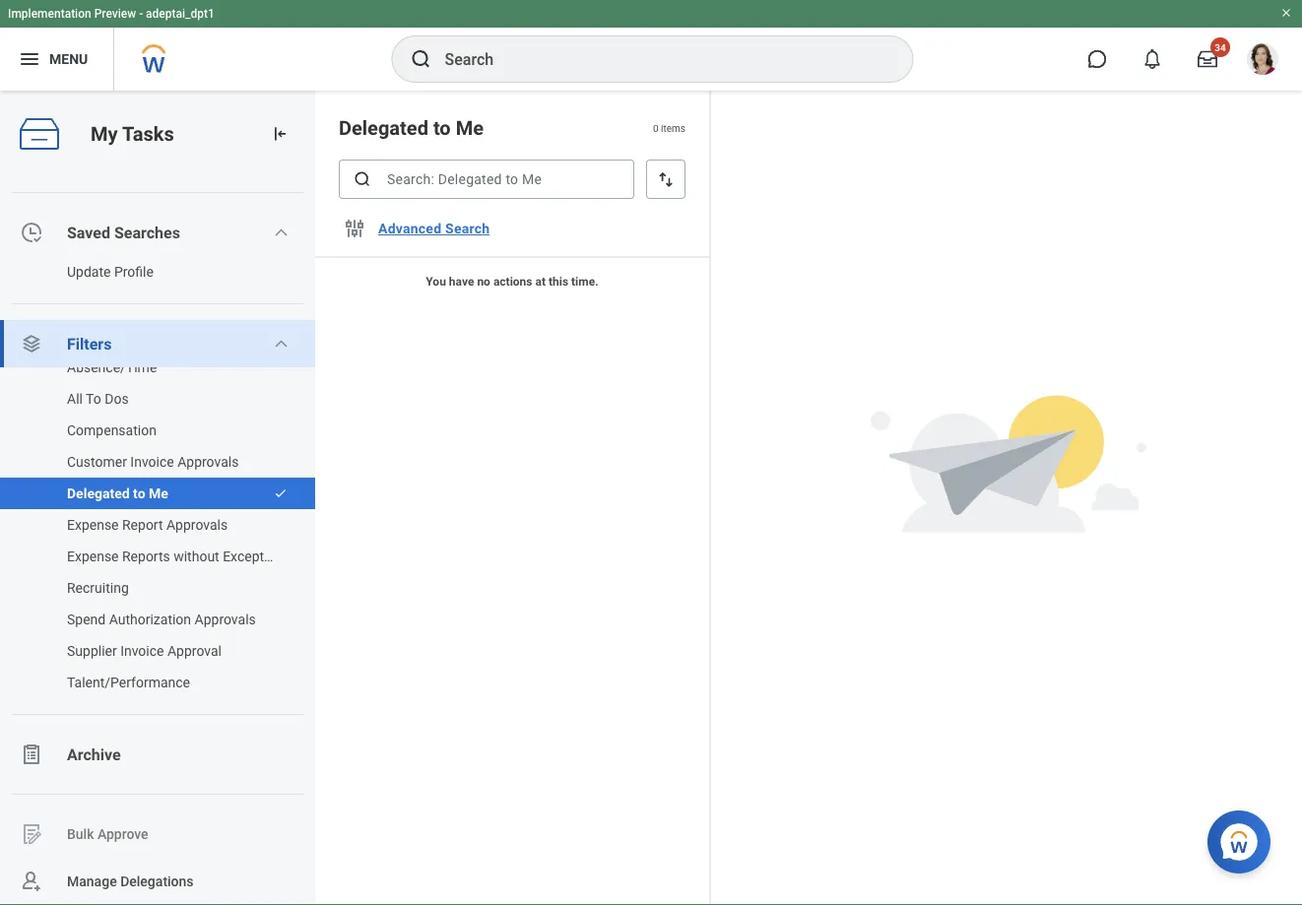 Task type: describe. For each thing, give the bounding box(es) containing it.
adeptai_dpt1
[[146, 7, 215, 21]]

list containing absence/time
[[0, 352, 315, 699]]

expense for expense reports without exceptions
[[67, 548, 119, 565]]

my tasks element
[[0, 91, 315, 905]]

expense reports without exceptions
[[67, 548, 290, 565]]

my tasks
[[91, 122, 174, 145]]

recruiting button
[[0, 572, 296, 604]]

archive
[[67, 745, 121, 764]]

saved searches
[[67, 223, 180, 242]]

customer
[[67, 454, 127, 470]]

item list element
[[315, 91, 711, 905]]

all
[[67, 391, 83, 407]]

update
[[67, 264, 111, 280]]

search image
[[353, 169, 372, 189]]

exceptions
[[223, 548, 290, 565]]

this
[[549, 275, 569, 289]]

delegated inside 'item list' element
[[339, 116, 429, 139]]

profile
[[114, 264, 154, 280]]

approval
[[167, 643, 222, 659]]

expense reports without exceptions button
[[0, 541, 296, 572]]

update profile button
[[0, 256, 296, 288]]

to
[[86, 391, 101, 407]]

me inside 'item list' element
[[456, 116, 484, 139]]

items
[[661, 122, 686, 134]]

Search Workday  search field
[[445, 37, 872, 81]]

compensation
[[67, 422, 157, 438]]

reports
[[122, 548, 170, 565]]

my
[[91, 122, 118, 145]]

user plus image
[[20, 870, 43, 894]]

talent/performance button
[[0, 667, 296, 699]]

invoice for supplier
[[120, 643, 164, 659]]

34
[[1215, 41, 1226, 53]]

me inside button
[[149, 485, 168, 502]]

approvals for expense report approvals
[[167, 517, 228, 533]]

absence/time
[[67, 359, 157, 375]]

-
[[139, 7, 143, 21]]

notifications large image
[[1143, 49, 1163, 69]]

expense report approvals
[[67, 517, 228, 533]]

filters button
[[0, 320, 315, 368]]

transformation import image
[[270, 124, 290, 144]]

authorization
[[109, 611, 191, 628]]

approvals for customer invoice approvals
[[178, 454, 239, 470]]

all to dos
[[67, 391, 129, 407]]

chevron down image for saved searches
[[273, 225, 289, 240]]

absence/time button
[[0, 352, 296, 383]]

advanced search
[[378, 220, 490, 237]]

delegated to me inside 'item list' element
[[339, 116, 484, 139]]

expense report approvals button
[[0, 509, 296, 541]]

manage
[[67, 874, 117, 890]]

approvals for spend authorization approvals
[[195, 611, 256, 628]]

delegated to me inside button
[[67, 485, 168, 502]]

manage delegations link
[[0, 858, 315, 905]]

to inside button
[[133, 485, 145, 502]]

to inside 'item list' element
[[433, 116, 451, 139]]

supplier
[[67, 643, 117, 659]]

spend authorization approvals button
[[0, 604, 296, 636]]



Task type: locate. For each thing, give the bounding box(es) containing it.
approvals up the without at left bottom
[[167, 517, 228, 533]]

saved
[[67, 223, 110, 242]]

2 expense from the top
[[67, 548, 119, 565]]

1 vertical spatial expense
[[67, 548, 119, 565]]

have
[[449, 275, 474, 289]]

invoice down spend authorization approvals 'button'
[[120, 643, 164, 659]]

1 expense from the top
[[67, 517, 119, 533]]

menu banner
[[0, 0, 1303, 91]]

to up the report
[[133, 485, 145, 502]]

1 horizontal spatial to
[[433, 116, 451, 139]]

filters
[[67, 335, 112, 353]]

delegated up search icon
[[339, 116, 429, 139]]

1 horizontal spatial delegated
[[339, 116, 429, 139]]

check image
[[274, 487, 288, 501]]

approve
[[98, 826, 148, 843]]

1 vertical spatial delegated
[[67, 485, 130, 502]]

no
[[477, 275, 491, 289]]

chevron down image for filters
[[273, 336, 289, 352]]

search image
[[409, 47, 433, 71]]

1 chevron down image from the top
[[273, 225, 289, 240]]

1 horizontal spatial me
[[456, 116, 484, 139]]

inbox large image
[[1198, 49, 1218, 69]]

report
[[122, 517, 163, 533]]

bulk
[[67, 826, 94, 843]]

archive button
[[0, 731, 315, 778]]

delegated to me down search image
[[339, 116, 484, 139]]

chevron down image
[[273, 225, 289, 240], [273, 336, 289, 352]]

to up "search: delegated to me" text box
[[433, 116, 451, 139]]

delegated to me button
[[0, 478, 264, 509]]

invoice inside button
[[120, 643, 164, 659]]

menu button
[[0, 28, 114, 91]]

without
[[174, 548, 219, 565]]

delegated
[[339, 116, 429, 139], [67, 485, 130, 502]]

1 vertical spatial invoice
[[120, 643, 164, 659]]

perspective image
[[20, 332, 43, 356]]

expense up the recruiting
[[67, 548, 119, 565]]

0
[[653, 122, 659, 134]]

sort image
[[656, 169, 676, 189]]

at
[[535, 275, 546, 289]]

0 vertical spatial expense
[[67, 517, 119, 533]]

to
[[433, 116, 451, 139], [133, 485, 145, 502]]

invoice
[[130, 454, 174, 470], [120, 643, 164, 659]]

implementation preview -   adeptai_dpt1
[[8, 7, 215, 21]]

0 horizontal spatial me
[[149, 485, 168, 502]]

chevron down image inside the filters dropdown button
[[273, 336, 289, 352]]

delegated inside button
[[67, 485, 130, 502]]

expense inside button
[[67, 548, 119, 565]]

preview
[[94, 7, 136, 21]]

list containing saved searches
[[0, 129, 315, 905]]

approvals inside 'button'
[[195, 611, 256, 628]]

advanced search button
[[370, 209, 498, 248]]

approvals
[[178, 454, 239, 470], [167, 517, 228, 533], [195, 611, 256, 628]]

searches
[[114, 223, 180, 242]]

all to dos button
[[0, 383, 296, 415]]

0 vertical spatial me
[[456, 116, 484, 139]]

2 list from the top
[[0, 352, 315, 699]]

clock check image
[[20, 221, 43, 244]]

invoice for customer
[[130, 454, 174, 470]]

customer invoice approvals
[[67, 454, 239, 470]]

me up "search: delegated to me" text box
[[456, 116, 484, 139]]

bulk approve
[[67, 826, 148, 843]]

you
[[426, 275, 446, 289]]

0 vertical spatial delegated
[[339, 116, 429, 139]]

recruiting
[[67, 580, 129, 596]]

0 vertical spatial to
[[433, 116, 451, 139]]

34 button
[[1186, 37, 1231, 81]]

implementation
[[8, 7, 91, 21]]

expense
[[67, 517, 119, 533], [67, 548, 119, 565]]

compensation button
[[0, 415, 296, 446]]

rename image
[[20, 823, 43, 846]]

1 vertical spatial to
[[133, 485, 145, 502]]

configure image
[[343, 217, 367, 240]]

manage delegations
[[67, 874, 194, 890]]

0 vertical spatial approvals
[[178, 454, 239, 470]]

advanced
[[378, 220, 442, 237]]

list
[[0, 129, 315, 905], [0, 352, 315, 699]]

1 vertical spatial approvals
[[167, 517, 228, 533]]

invoice inside button
[[130, 454, 174, 470]]

delegations
[[120, 874, 194, 890]]

expense for expense report approvals
[[67, 517, 119, 533]]

0 vertical spatial chevron down image
[[273, 225, 289, 240]]

0 vertical spatial delegated to me
[[339, 116, 484, 139]]

actions
[[494, 275, 533, 289]]

expense left the report
[[67, 517, 119, 533]]

1 horizontal spatial delegated to me
[[339, 116, 484, 139]]

supplier invoice approval button
[[0, 636, 296, 667]]

delegated down customer
[[67, 485, 130, 502]]

dos
[[105, 391, 129, 407]]

menu
[[49, 51, 88, 67]]

2 chevron down image from the top
[[273, 336, 289, 352]]

0 horizontal spatial delegated
[[67, 485, 130, 502]]

approvals inside button
[[167, 517, 228, 533]]

delegated to me down customer
[[67, 485, 168, 502]]

2 vertical spatial approvals
[[195, 611, 256, 628]]

1 vertical spatial me
[[149, 485, 168, 502]]

tasks
[[122, 122, 174, 145]]

justify image
[[18, 47, 41, 71]]

1 list from the top
[[0, 129, 315, 905]]

talent/performance
[[67, 674, 190, 691]]

0 items
[[653, 122, 686, 134]]

close environment banner image
[[1281, 7, 1293, 19]]

invoice down compensation button
[[130, 454, 174, 470]]

0 vertical spatial invoice
[[130, 454, 174, 470]]

approvals up "approval"
[[195, 611, 256, 628]]

supplier invoice approval
[[67, 643, 222, 659]]

customer invoice approvals button
[[0, 446, 296, 478]]

1 vertical spatial chevron down image
[[273, 336, 289, 352]]

me
[[456, 116, 484, 139], [149, 485, 168, 502]]

profile logan mcneil image
[[1247, 43, 1279, 79]]

expense inside button
[[67, 517, 119, 533]]

search
[[445, 220, 490, 237]]

me down customer invoice approvals
[[149, 485, 168, 502]]

1 vertical spatial delegated to me
[[67, 485, 168, 502]]

0 horizontal spatial to
[[133, 485, 145, 502]]

spend
[[67, 611, 106, 628]]

delegated to me
[[339, 116, 484, 139], [67, 485, 168, 502]]

clipboard image
[[20, 743, 43, 767]]

approvals down compensation button
[[178, 454, 239, 470]]

Search: Delegated to Me text field
[[339, 160, 635, 199]]

saved searches button
[[0, 209, 315, 256]]

you have no actions at this time.
[[426, 275, 599, 289]]

time.
[[572, 275, 599, 289]]

update profile
[[67, 264, 154, 280]]

bulk approve link
[[0, 811, 315, 858]]

spend authorization approvals
[[67, 611, 256, 628]]

0 horizontal spatial delegated to me
[[67, 485, 168, 502]]

approvals inside button
[[178, 454, 239, 470]]



Task type: vqa. For each thing, say whether or not it's contained in the screenshot.
Team Insights Team
no



